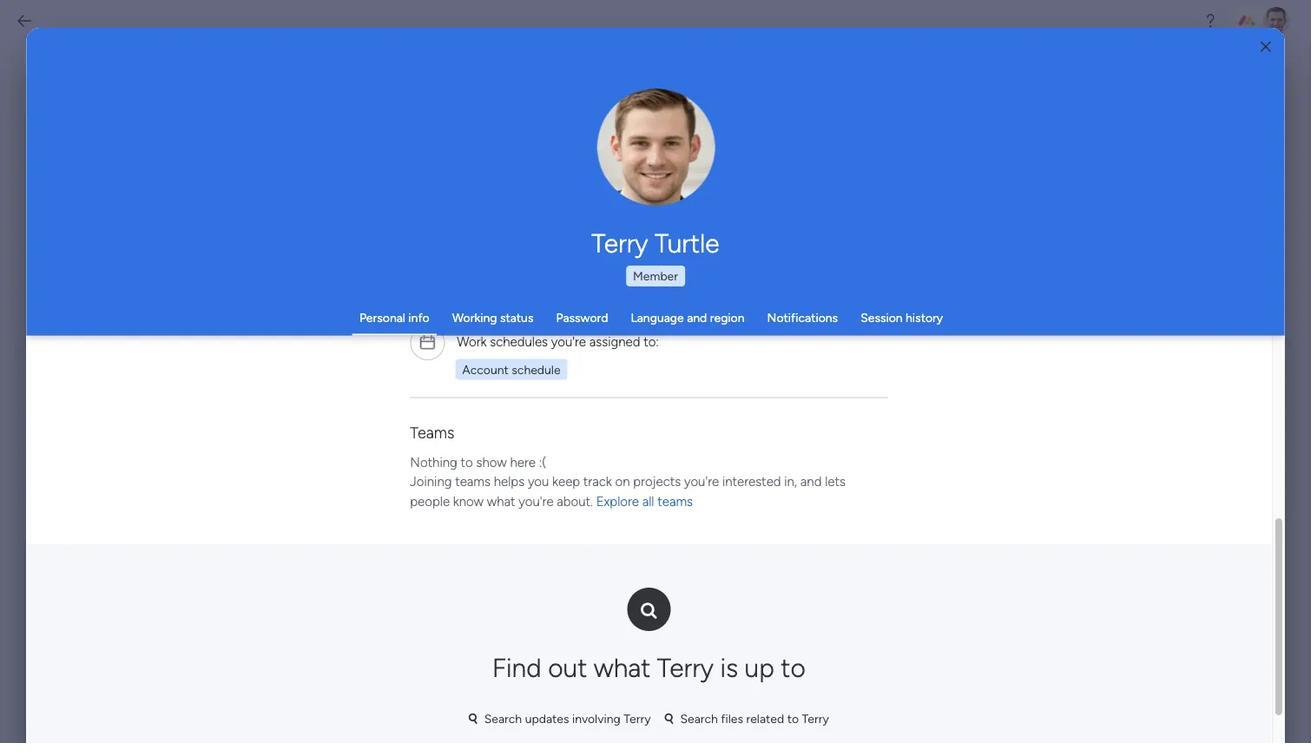 Task type: vqa. For each thing, say whether or not it's contained in the screenshot.
3 option
no



Task type: describe. For each thing, give the bounding box(es) containing it.
terry up the 'member'
[[592, 228, 648, 259]]

to right 'up'
[[781, 653, 806, 684]]

find
[[492, 653, 542, 684]]

schedule
[[512, 362, 561, 377]]

change profile picture button
[[597, 89, 715, 207]]

1 vertical spatial you
[[528, 181, 549, 196]]

dapulse board filter image for search files related to terry
[[665, 713, 674, 726]]

:(
[[539, 455, 547, 471]]

show
[[476, 455, 507, 471]]

be
[[539, 161, 553, 176]]

requires
[[571, 109, 678, 144]]

working
[[452, 310, 497, 325]]

0 vertical spatial you're
[[551, 335, 586, 350]]

nothing to show here :(
[[410, 455, 547, 471]]

language and region
[[631, 310, 745, 325]]

search image
[[641, 604, 657, 617]]

to inside button
[[787, 712, 799, 727]]

close image
[[1261, 41, 1271, 53]]

team
[[694, 161, 726, 176]]

search updates involving terry
[[484, 712, 651, 727]]

you need to be a member of the admin team to access this page. you can ask the following admins for access:
[[469, 161, 843, 196]]

account schedule
[[462, 362, 561, 377]]

page.
[[811, 161, 843, 176]]

explore all teams
[[596, 494, 693, 510]]

helps
[[494, 475, 525, 490]]

work schedules you're assigned to:
[[457, 335, 659, 350]]

lets
[[825, 475, 846, 490]]

is
[[720, 653, 738, 684]]

search for search files related to terry
[[680, 712, 718, 727]]

terry right the related
[[802, 712, 829, 727]]

language and region link
[[631, 310, 745, 325]]

people
[[410, 494, 450, 510]]

about.
[[557, 494, 593, 510]]

session history
[[861, 310, 943, 325]]

search updates involving terry button
[[462, 706, 658, 733]]

track
[[584, 475, 612, 490]]

language
[[631, 310, 684, 325]]

0 vertical spatial you
[[469, 161, 491, 176]]

for
[[721, 181, 737, 196]]

admin
[[685, 109, 769, 144]]

working status
[[452, 310, 534, 325]]

a
[[556, 161, 563, 176]]

access:
[[741, 181, 784, 196]]

personal
[[359, 310, 405, 325]]

session
[[861, 310, 903, 325]]

teams button
[[410, 424, 455, 442]]

search files related to terry button
[[658, 706, 836, 733]]

status
[[500, 310, 534, 325]]

access
[[744, 161, 784, 176]]

know
[[453, 494, 484, 510]]

explore all teams link
[[596, 494, 693, 510]]

search for search updates involving terry
[[484, 712, 522, 727]]

info
[[408, 310, 430, 325]]

admins
[[676, 181, 718, 196]]

what inside joining teams helps you keep track on projects you're interested in, and lets people know what you're about.
[[487, 494, 516, 510]]

section
[[466, 109, 563, 144]]

to left show at the left bottom of the page
[[461, 455, 473, 471]]

following
[[621, 181, 673, 196]]

0 vertical spatial and
[[687, 310, 707, 325]]

region
[[710, 310, 745, 325]]

terry right the involving on the left bottom of the page
[[624, 712, 651, 727]]

you
[[528, 475, 549, 490]]

this
[[787, 161, 808, 176]]

personal info
[[359, 310, 430, 325]]

history
[[906, 310, 943, 325]]

account
[[462, 362, 509, 377]]



Task type: locate. For each thing, give the bounding box(es) containing it.
terry
[[592, 228, 648, 259], [657, 653, 714, 684], [624, 712, 651, 727], [802, 712, 829, 727]]

session history link
[[861, 310, 943, 325]]

the right ask
[[600, 181, 618, 196]]

you're
[[551, 335, 586, 350], [684, 475, 719, 490], [519, 494, 554, 510]]

this section requires admin privileges.
[[402, 109, 909, 144]]

need
[[494, 161, 522, 176]]

0 vertical spatial teams
[[455, 475, 491, 490]]

1 vertical spatial and
[[801, 475, 822, 490]]

schedules
[[490, 335, 548, 350]]

dapulse board filter image inside search files related to terry button
[[665, 713, 674, 726]]

terry turtle
[[592, 228, 720, 259]]

and right in,
[[801, 475, 822, 490]]

1 search from the left
[[484, 712, 522, 727]]

turtle
[[655, 228, 720, 259]]

search left 'files'
[[680, 712, 718, 727]]

1 horizontal spatial search
[[680, 712, 718, 727]]

1 horizontal spatial what
[[594, 653, 651, 684]]

1 horizontal spatial teams
[[658, 494, 693, 510]]

to up for on the right
[[729, 161, 741, 176]]

1 horizontal spatial the
[[633, 161, 651, 176]]

1 vertical spatial you're
[[684, 475, 719, 490]]

you're down password
[[551, 335, 586, 350]]

dapulse board filter image
[[469, 713, 477, 726], [665, 713, 674, 726]]

0 vertical spatial the
[[633, 161, 651, 176]]

you down be
[[528, 181, 549, 196]]

all
[[642, 494, 654, 510]]

involving
[[572, 712, 621, 727]]

dapulse board filter image for search updates involving terry
[[469, 713, 477, 726]]

what down helps at the bottom left
[[487, 494, 516, 510]]

dapulse board filter image inside search updates involving terry button
[[469, 713, 477, 726]]

teams
[[455, 475, 491, 490], [658, 494, 693, 510]]

1 vertical spatial teams
[[658, 494, 693, 510]]

what
[[487, 494, 516, 510], [594, 653, 651, 684]]

teams inside joining teams helps you keep track on projects you're interested in, and lets people know what you're about.
[[455, 475, 491, 490]]

to:
[[644, 335, 659, 350]]

nothing
[[410, 455, 458, 471]]

notifications
[[767, 310, 838, 325]]

account schedule button
[[455, 359, 568, 380]]

find out what terry is up to
[[492, 653, 806, 684]]

1 horizontal spatial dapulse board filter image
[[665, 713, 674, 726]]

0 horizontal spatial the
[[600, 181, 618, 196]]

and left region
[[687, 310, 707, 325]]

help image
[[1202, 12, 1219, 30]]

what right out
[[594, 653, 651, 684]]

0 horizontal spatial you
[[469, 161, 491, 176]]

can
[[553, 181, 573, 196]]

2 search from the left
[[680, 712, 718, 727]]

search left updates
[[484, 712, 522, 727]]

0 horizontal spatial dapulse board filter image
[[469, 713, 477, 726]]

you
[[469, 161, 491, 176], [528, 181, 549, 196]]

0 vertical spatial what
[[487, 494, 516, 510]]

terry left is
[[657, 653, 714, 684]]

out
[[548, 653, 587, 684]]

files
[[721, 712, 744, 727]]

this
[[402, 109, 459, 144]]

terry turtle button
[[417, 228, 894, 259]]

teams
[[410, 424, 455, 442]]

change profile picture
[[619, 156, 693, 185]]

the right of
[[633, 161, 651, 176]]

you left "need"
[[469, 161, 491, 176]]

1 dapulse board filter image from the left
[[469, 713, 477, 726]]

search
[[484, 712, 522, 727], [680, 712, 718, 727]]

privileges.
[[776, 109, 909, 144]]

picture
[[638, 171, 674, 185]]

0 horizontal spatial and
[[687, 310, 707, 325]]

explore
[[596, 494, 639, 510]]

keep
[[553, 475, 580, 490]]

personal info link
[[359, 310, 430, 325]]

on
[[615, 475, 630, 490]]

to left be
[[525, 161, 536, 176]]

in,
[[785, 475, 797, 490]]

updates
[[525, 712, 569, 727]]

related
[[747, 712, 784, 727]]

and
[[687, 310, 707, 325], [801, 475, 822, 490]]

password link
[[556, 310, 608, 325]]

interested
[[723, 475, 781, 490]]

terry turtle image
[[1263, 7, 1290, 35]]

to right the related
[[787, 712, 799, 727]]

of
[[618, 161, 629, 176]]

1 horizontal spatial you
[[528, 181, 549, 196]]

assigned
[[590, 335, 641, 350]]

and inside joining teams helps you keep track on projects you're interested in, and lets people know what you're about.
[[801, 475, 822, 490]]

working status link
[[452, 310, 534, 325]]

work
[[457, 335, 487, 350]]

0 horizontal spatial teams
[[455, 475, 491, 490]]

2 vertical spatial you're
[[519, 494, 554, 510]]

you're down you
[[519, 494, 554, 510]]

joining teams helps you keep track on projects you're interested in, and lets people know what you're about.
[[410, 475, 846, 510]]

1 vertical spatial what
[[594, 653, 651, 684]]

2 dapulse board filter image from the left
[[665, 713, 674, 726]]

profile
[[661, 156, 693, 170]]

teams up know
[[455, 475, 491, 490]]

notifications link
[[767, 310, 838, 325]]

up
[[745, 653, 775, 684]]

dapulse board filter image down find out what terry is up to
[[665, 713, 674, 726]]

password
[[556, 310, 608, 325]]

member
[[633, 269, 678, 284]]

1 horizontal spatial and
[[801, 475, 822, 490]]

you're right projects
[[684, 475, 719, 490]]

admin
[[654, 161, 691, 176]]

1 vertical spatial the
[[600, 181, 618, 196]]

the
[[633, 161, 651, 176], [600, 181, 618, 196]]

teams down projects
[[658, 494, 693, 510]]

ask
[[577, 181, 596, 196]]

0 horizontal spatial search
[[484, 712, 522, 727]]

0 horizontal spatial what
[[487, 494, 516, 510]]

projects
[[633, 475, 681, 490]]

dapulse board filter image left updates
[[469, 713, 477, 726]]

search files related to terry
[[680, 712, 829, 727]]

member
[[566, 161, 615, 176]]

change
[[619, 156, 658, 170]]

joining
[[410, 475, 452, 490]]

back to workspace image
[[16, 12, 33, 30]]

here
[[510, 455, 536, 471]]



